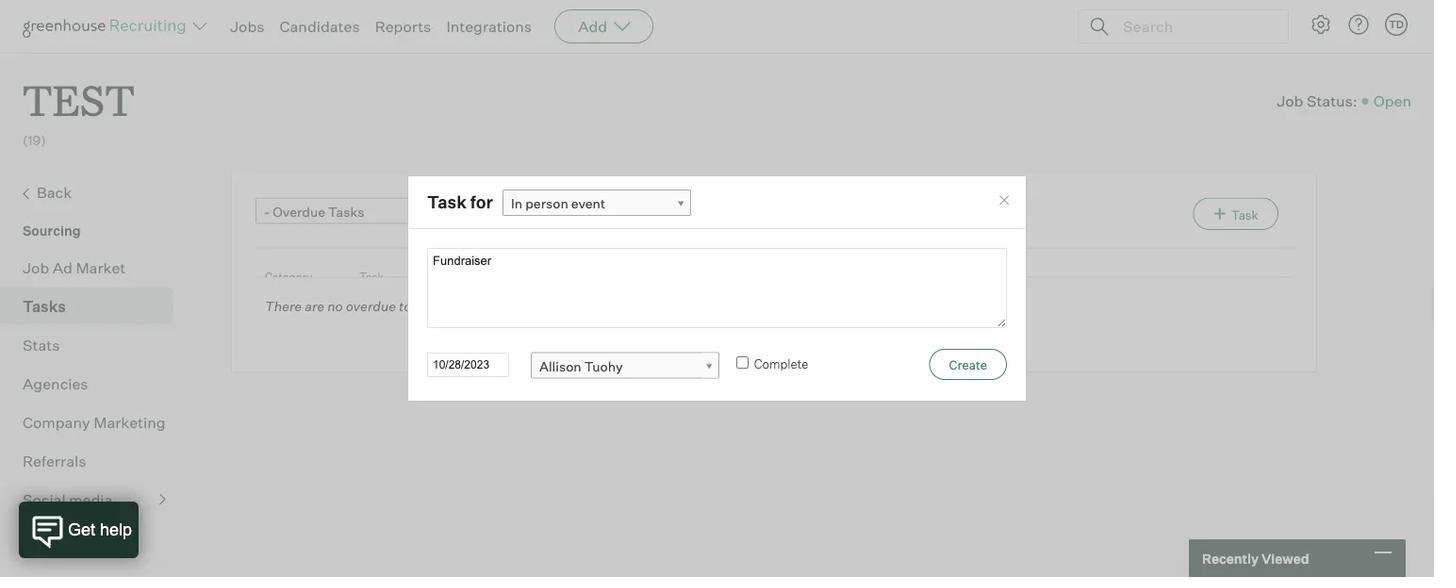 Task type: locate. For each thing, give the bounding box(es) containing it.
marketing
[[93, 413, 165, 432]]

(19)
[[23, 132, 46, 149]]

0 horizontal spatial tasks
[[23, 297, 66, 316]]

task for sourcing
[[1231, 207, 1259, 222]]

1 vertical spatial job
[[23, 258, 49, 277]]

dos
[[417, 298, 440, 314]]

1 horizontal spatial job
[[1277, 92, 1304, 110]]

task
[[427, 191, 467, 213], [1231, 207, 1259, 222], [359, 269, 384, 284]]

0 vertical spatial job
[[1277, 92, 1304, 110]]

close image
[[997, 193, 1012, 208]]

candidates
[[280, 17, 360, 36]]

stats
[[23, 335, 60, 354]]

media
[[69, 490, 113, 509]]

task for dialog
[[407, 176, 1027, 401]]

job
[[1277, 92, 1304, 110], [23, 258, 49, 277]]

test
[[23, 72, 135, 127]]

recently viewed
[[1202, 550, 1309, 566]]

agencies link
[[23, 372, 166, 395]]

job ad market
[[23, 258, 126, 277]]

0 horizontal spatial task
[[359, 269, 384, 284]]

for
[[470, 191, 493, 213]]

1 horizontal spatial tasks
[[328, 203, 364, 220]]

tasks
[[328, 203, 364, 220], [23, 297, 66, 316]]

job left ad at left
[[23, 258, 49, 277]]

test link
[[23, 53, 135, 131]]

company marketing
[[23, 413, 165, 432]]

add button
[[555, 9, 654, 43]]

reports
[[375, 17, 431, 36]]

2 horizontal spatial task
[[1231, 207, 1259, 222]]

are
[[305, 298, 324, 314]]

no
[[327, 298, 343, 314]]

open
[[1374, 92, 1412, 110]]

job left the status:
[[1277, 92, 1304, 110]]

in
[[511, 195, 523, 211]]

complete
[[754, 356, 809, 371]]

integrations
[[446, 17, 532, 36]]

jobs
[[230, 17, 265, 36]]

td button
[[1385, 13, 1408, 36]]

allison tuohy link
[[531, 352, 719, 380]]

jobs link
[[230, 17, 265, 36]]

-
[[264, 203, 270, 220]]

agencies
[[23, 374, 88, 393]]

in person event link
[[503, 189, 691, 217]]

task for
[[427, 191, 493, 213]]

tasks right 'overdue' in the left of the page
[[328, 203, 364, 220]]

social media link
[[23, 488, 166, 511]]

None submit
[[929, 349, 1007, 380]]

tuohy
[[584, 358, 623, 374]]

to-
[[399, 298, 417, 314]]

category
[[265, 269, 312, 284]]

allison tuohy
[[539, 358, 623, 374]]

1 horizontal spatial task
[[427, 191, 467, 213]]

1 vertical spatial tasks
[[23, 297, 66, 316]]

0 vertical spatial tasks
[[328, 203, 364, 220]]

tasks up stats
[[23, 297, 66, 316]]

greenhouse recruiting image
[[23, 15, 192, 38]]

Due Date text field
[[427, 352, 509, 377]]

allison
[[539, 358, 581, 374]]

there are no overdue to-dos
[[265, 298, 440, 314]]

Complete checkbox
[[736, 356, 749, 368]]

job for job status:
[[1277, 92, 1304, 110]]

recently
[[1202, 550, 1259, 566]]

Search text field
[[1118, 13, 1271, 40]]

0 horizontal spatial job
[[23, 258, 49, 277]]



Task type: vqa. For each thing, say whether or not it's contained in the screenshot.
2nd Average link from right
no



Task type: describe. For each thing, give the bounding box(es) containing it.
configure image
[[1310, 13, 1332, 36]]

td button
[[1381, 9, 1412, 40]]

social
[[23, 490, 66, 509]]

ad
[[53, 258, 73, 277]]

add
[[578, 17, 607, 36]]

viewed
[[1262, 550, 1309, 566]]

none submit inside task for dialog
[[929, 349, 1007, 380]]

market
[[76, 258, 126, 277]]

What In person event task are you going to do next? text field
[[427, 248, 1007, 328]]

event
[[571, 195, 605, 211]]

back link
[[23, 181, 166, 205]]

overdue
[[346, 298, 396, 314]]

status:
[[1307, 92, 1358, 110]]

reports link
[[375, 17, 431, 36]]

back
[[37, 183, 72, 202]]

there
[[265, 298, 302, 314]]

integrations link
[[446, 17, 532, 36]]

job ad market link
[[23, 256, 166, 279]]

stats link
[[23, 333, 166, 356]]

td
[[1389, 18, 1404, 31]]

company marketing link
[[23, 411, 166, 433]]

- overdue tasks
[[264, 203, 364, 220]]

tasks link
[[23, 295, 166, 317]]

person
[[525, 195, 568, 211]]

test (19)
[[23, 72, 135, 149]]

candidates link
[[280, 17, 360, 36]]

task inside task for dialog
[[427, 191, 467, 213]]

social media
[[23, 490, 113, 509]]

in person event
[[511, 195, 605, 211]]

sourcing
[[23, 222, 81, 239]]

company
[[23, 413, 90, 432]]

job for job ad market
[[23, 258, 49, 277]]

referrals
[[23, 451, 86, 470]]

- overdue tasks link
[[255, 198, 427, 225]]

referrals link
[[23, 449, 166, 472]]

overdue
[[273, 203, 325, 220]]

task for task
[[359, 269, 384, 284]]

job status:
[[1277, 92, 1358, 110]]



